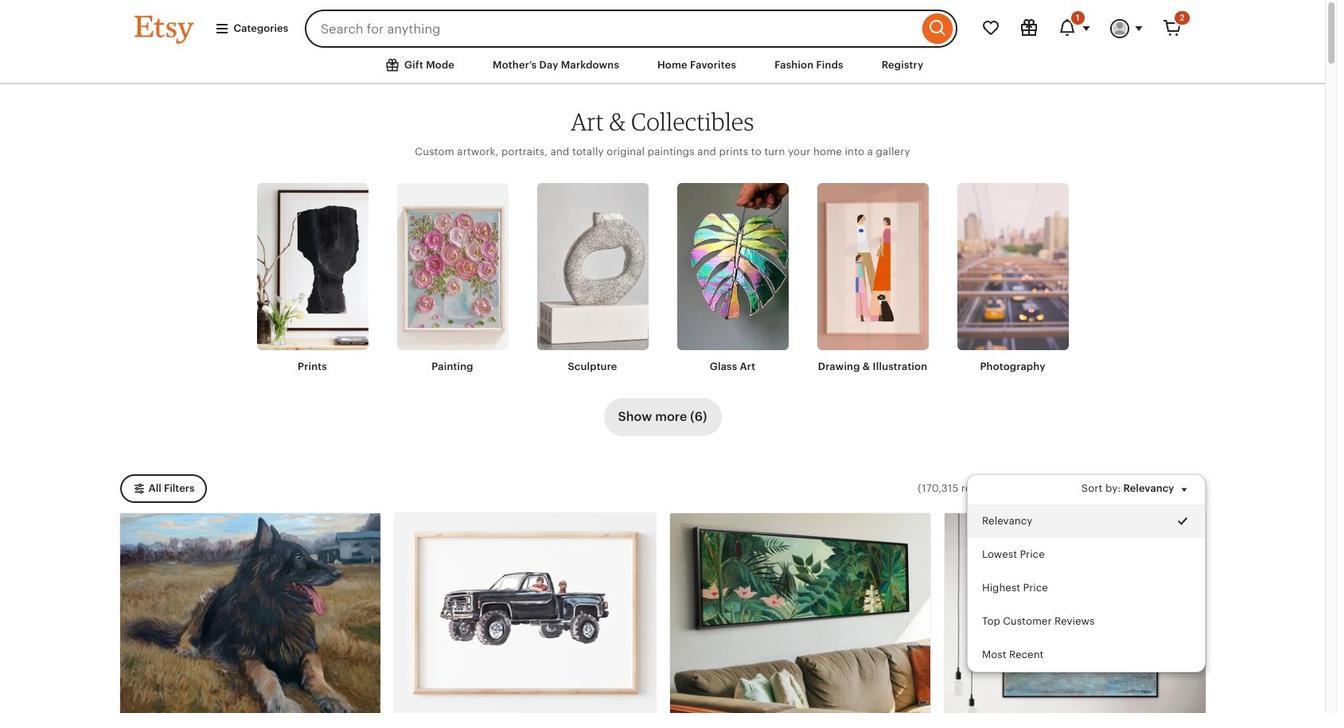 Task type: locate. For each thing, give the bounding box(es) containing it.
None search field
[[305, 10, 957, 48]]

banner
[[105, 0, 1220, 48]]

menu
[[967, 474, 1205, 673]]

menu bar
[[0, 0, 1325, 84], [105, 48, 1220, 84]]

henri rousseau,the equatorial jungle,green forest landscape,above bed decor,panorama print,large wall art,frame wall art,canvas art,p158 image
[[670, 513, 930, 713]]

landscape painting original large painting square abstract oil painting ocean blue seascape modern art by l.beiboer image
[[945, 513, 1205, 713]]



Task type: vqa. For each thing, say whether or not it's contained in the screenshot.
Add to cart button corresponding to Personalized Wooden Guitar Picks Box,Custom Engraved Guitar Pick Box Storage,Guitar Plectrum Organizer,Music Gift for Guitarist Musician Image MORE LIKE THIS link
no



Task type: describe. For each thing, give the bounding box(es) containing it.
Search for anything text field
[[305, 10, 918, 48]]

car painting from photo, car paintings, car drawing from photo, custom watercolor portrait,personalized gift for boyfriend, gift for him image
[[395, 513, 655, 713]]

oil painting commission, custom oil portrait, custom dog oil painting from photo, oil pet portrait, dog lover gift, customized gift image
[[120, 513, 380, 713]]



